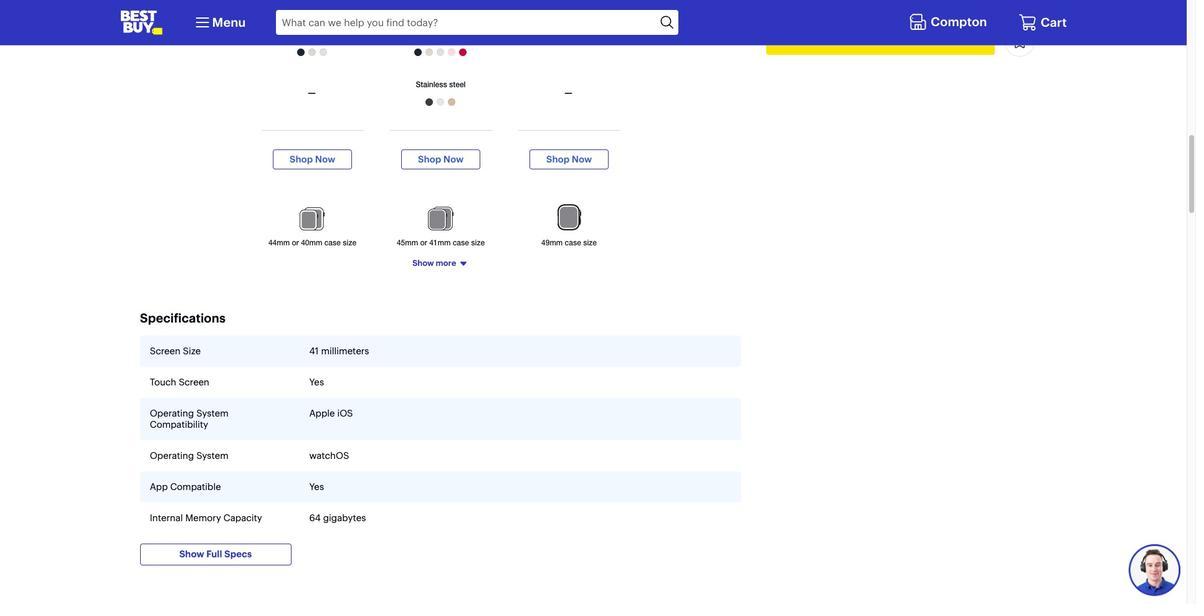 Task type: describe. For each thing, give the bounding box(es) containing it.
yes for touch screen
[[309, 376, 324, 388]]

add to cart button
[[766, 27, 996, 55]]

internal
[[150, 512, 183, 524]]

41
[[309, 345, 319, 357]]

show full specs
[[179, 549, 252, 560]]

bestbuy.com image
[[120, 10, 162, 35]]

millimeters
[[321, 345, 369, 357]]

show for show full specs
[[179, 549, 204, 560]]

compatible
[[170, 481, 221, 493]]

Type to search. Navigate forward to hear suggestions text field
[[276, 10, 657, 35]]

apple
[[309, 407, 335, 419]]

to
[[886, 35, 895, 46]]

save image
[[1013, 34, 1028, 49]]

screen size
[[150, 345, 201, 357]]

show full specs button
[[140, 544, 291, 566]]

operating system compatibility
[[150, 407, 229, 431]]

internal memory capacity
[[150, 512, 262, 524]]

touch
[[150, 376, 176, 388]]

ios
[[337, 407, 353, 419]]

add
[[866, 35, 884, 46]]

64 gigabytes
[[309, 512, 366, 524]]

cart link
[[1019, 13, 1067, 32]]

compton button
[[909, 11, 991, 34]]

memory
[[185, 512, 221, 524]]

app
[[150, 481, 168, 493]]

1 vertical spatial screen
[[179, 376, 209, 388]]

menu
[[212, 14, 246, 30]]

compatibility
[[150, 419, 208, 431]]

apple ios
[[309, 407, 353, 419]]



Task type: vqa. For each thing, say whether or not it's contained in the screenshot.
deals inside the Unlock exclusive deals when you become a Plus or Total member.
no



Task type: locate. For each thing, give the bounding box(es) containing it.
show left full
[[179, 549, 204, 560]]

system for operating system compatibility
[[196, 407, 229, 419]]

2 operating from the top
[[150, 450, 194, 462]]

screen left size
[[150, 345, 181, 357]]

operating
[[150, 407, 194, 419], [150, 450, 194, 462]]

watchos
[[309, 450, 349, 462]]

show more button
[[413, 258, 469, 268]]

specs
[[224, 549, 252, 560]]

operating inside operating system compatibility
[[150, 407, 194, 419]]

0 vertical spatial show
[[413, 258, 434, 268]]

show
[[413, 258, 434, 268], [179, 549, 204, 560]]

cart right to
[[897, 35, 917, 46]]

1 vertical spatial operating
[[150, 450, 194, 462]]

2 yes from the top
[[309, 481, 324, 493]]

64
[[309, 512, 321, 524]]

specifications
[[140, 310, 226, 326]]

gigabytes
[[323, 512, 366, 524]]

1 vertical spatial system
[[196, 450, 229, 462]]

1 vertical spatial show
[[179, 549, 204, 560]]

cart right cart icon
[[1041, 14, 1067, 30]]

system down touch screen
[[196, 407, 229, 419]]

0 vertical spatial screen
[[150, 345, 181, 357]]

2 system from the top
[[196, 450, 229, 462]]

1 vertical spatial yes
[[309, 481, 324, 493]]

system
[[196, 407, 229, 419], [196, 450, 229, 462]]

show left "more"
[[413, 258, 434, 268]]

cart icon image
[[1019, 13, 1038, 32]]

menu button
[[192, 12, 246, 32]]

more
[[436, 258, 456, 268]]

0 vertical spatial cart
[[1041, 14, 1067, 30]]

compton
[[931, 13, 988, 29]]

system inside operating system compatibility
[[196, 407, 229, 419]]

operating down touch screen
[[150, 407, 194, 419]]

1 horizontal spatial show
[[413, 258, 434, 268]]

full
[[206, 549, 222, 560]]

0 vertical spatial system
[[196, 407, 229, 419]]

1 vertical spatial cart
[[897, 35, 917, 46]]

cart
[[1041, 14, 1067, 30], [897, 35, 917, 46]]

add to cart
[[866, 35, 917, 46]]

operating for operating system
[[150, 450, 194, 462]]

operating for operating system compatibility
[[150, 407, 194, 419]]

1 operating from the top
[[150, 407, 194, 419]]

cart inside add to cart button
[[897, 35, 917, 46]]

41 millimeters
[[309, 345, 369, 357]]

yes
[[309, 376, 324, 388], [309, 481, 324, 493]]

show for show more
[[413, 258, 434, 268]]

show more
[[413, 258, 456, 268]]

system up compatible
[[196, 450, 229, 462]]

1 yes from the top
[[309, 376, 324, 388]]

size
[[183, 345, 201, 357]]

0 vertical spatial operating
[[150, 407, 194, 419]]

1 horizontal spatial cart
[[1041, 14, 1067, 30]]

best buy help human beacon image
[[1128, 544, 1181, 597]]

touch screen
[[150, 376, 209, 388]]

operating down compatibility
[[150, 450, 194, 462]]

screen right touch
[[179, 376, 209, 388]]

screen
[[150, 345, 181, 357], [179, 376, 209, 388]]

1 system from the top
[[196, 407, 229, 419]]

yes up 64
[[309, 481, 324, 493]]

app compatible
[[150, 481, 221, 493]]

0 horizontal spatial show
[[179, 549, 204, 560]]

system for operating system
[[196, 450, 229, 462]]

capacity
[[224, 512, 262, 524]]

0 vertical spatial yes
[[309, 376, 324, 388]]

operating system
[[150, 450, 229, 462]]

yes down 41
[[309, 376, 324, 388]]

yes for app compatible
[[309, 481, 324, 493]]

0 horizontal spatial cart
[[897, 35, 917, 46]]



